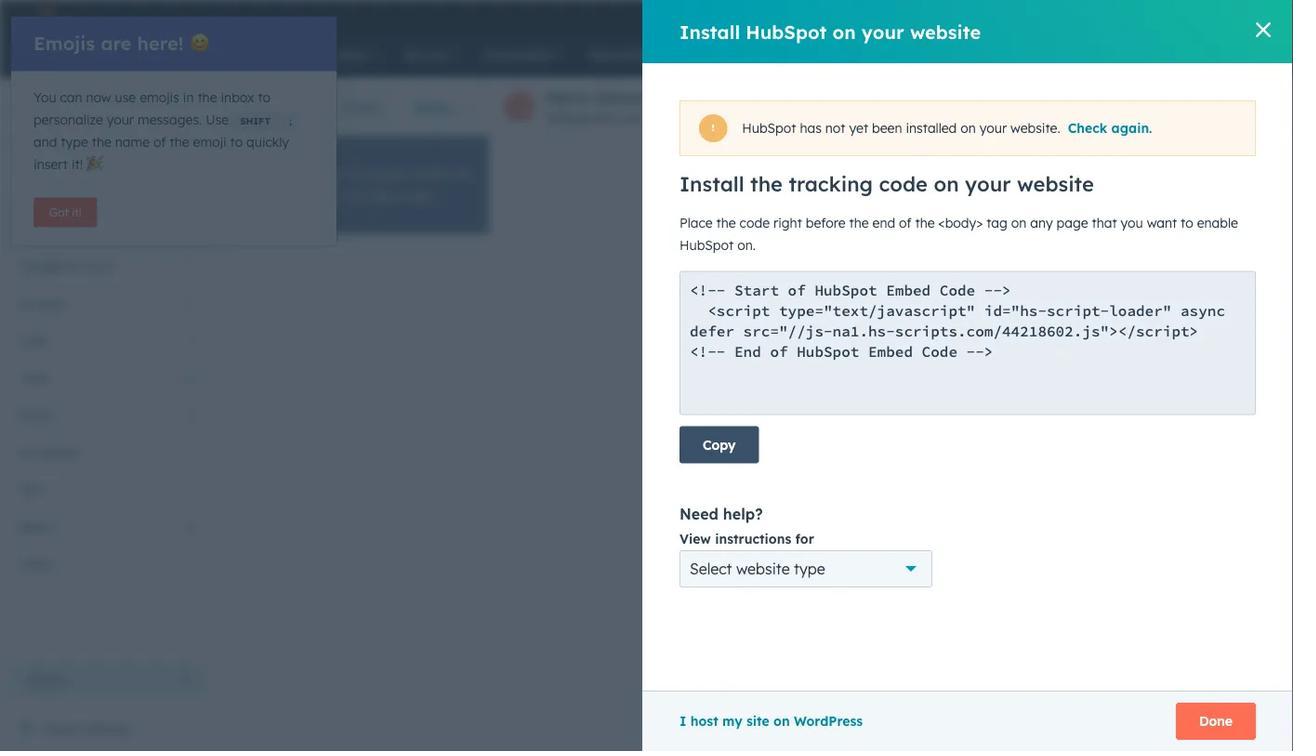 Task type: describe. For each thing, give the bounding box(es) containing it.
closed
[[37, 445, 76, 461]]

Open button
[[268, 93, 328, 122]]

trash button
[[11, 546, 195, 583]]

got it! button
[[33, 198, 97, 227]]

open inside open button
[[284, 100, 312, 114]]

me
[[94, 258, 113, 275]]

email for email
[[19, 407, 53, 424]]

available
[[71, 171, 126, 187]]

outside of working hours
[[15, 130, 147, 143]]

name
[[115, 133, 150, 150]]

about this contact button
[[996, 246, 1261, 296]]

emojis are here! 😊
[[33, 32, 208, 55]]

the down messages.
[[170, 133, 189, 150]]

1 for to
[[189, 258, 195, 275]]

meets
[[409, 166, 447, 182]]

all open
[[19, 296, 68, 312]]

are
[[101, 32, 132, 55]]

search button
[[1246, 39, 1277, 71]]

and
[[33, 133, 57, 150]]

Closed button
[[327, 93, 394, 122]]

maria johnson (sample contac link
[[1093, 177, 1294, 200]]

johnson for contact)
[[593, 88, 655, 107]]

😊
[[189, 32, 208, 55]]

inbox for inbox settings
[[41, 721, 77, 737]]

email emailmaria@hubspot.com
[[1015, 306, 1177, 335]]

about this contact
[[1037, 263, 1157, 279]]

use
[[115, 89, 136, 105]]

contact
[[1108, 263, 1157, 279]]

all for all open
[[19, 296, 33, 312]]

settings
[[81, 721, 131, 737]]

maria johnson (sample contact) main content
[[219, 80, 1294, 752]]

inbox settings link
[[41, 718, 131, 740]]

the inside you can now use emojis in the inbox to personalize your messages. use
[[198, 89, 217, 105]]

less
[[22, 370, 49, 386]]

this
[[237, 166, 262, 182]]

(0)
[[1114, 698, 1132, 714]]

help button
[[1032, 0, 1064, 30]]

trash
[[19, 556, 51, 572]]

the up 🎉
[[92, 133, 112, 150]]

lifecycle stage
[[1015, 357, 1093, 371]]

stage
[[1064, 357, 1093, 371]]

close
[[1096, 100, 1124, 114]]

at
[[624, 110, 637, 126]]

closed
[[343, 100, 378, 114]]

minute
[[764, 110, 806, 126]]

upgrade image
[[863, 8, 880, 25]]

shift
[[240, 115, 271, 127]]

can for you
[[60, 89, 82, 105]]

@
[[1152, 203, 1165, 219]]

0 for spam
[[187, 519, 195, 535]]

criteria
[[275, 188, 318, 204]]

chat
[[19, 333, 48, 349]]

•
[[703, 110, 708, 126]]

contact owner
[[1015, 422, 1092, 436]]

all closed
[[19, 445, 76, 461]]

hubspot inside the maria johnson (sample contact) salesperson at hubspot • open a minute
[[641, 110, 695, 126]]

newest
[[413, 99, 461, 115]]

Search HubSpot search field
[[1033, 39, 1260, 71]]

close conversation
[[1096, 100, 1195, 114]]

fix
[[1214, 7, 1228, 22]]

you're available
[[30, 171, 126, 187]]

companies
[[1037, 698, 1110, 714]]

a
[[752, 110, 760, 126]]

you're
[[30, 171, 67, 187]]

hours
[[118, 130, 147, 143]]

actions
[[27, 673, 66, 687]]

2 group from the left
[[1211, 93, 1279, 122]]

unassigned button
[[11, 211, 195, 248]]

marketplaces image
[[1001, 8, 1017, 25]]

search image
[[1255, 48, 1268, 61]]

help image
[[1040, 8, 1056, 25]]

in
[[183, 89, 194, 105]]

contact
[[1015, 422, 1057, 436]]

vhs
[[1161, 7, 1186, 22]]

(sample for contact)
[[659, 88, 720, 107]]

2 vertical spatial to
[[78, 258, 91, 275]]

marketplaces button
[[989, 0, 1028, 30]]

contact)
[[724, 88, 788, 107]]

upgrade
[[883, 9, 935, 24]]

vhs can fix it! button
[[1130, 0, 1270, 30]]



Task type: locate. For each thing, give the bounding box(es) containing it.
all for all closed
[[19, 445, 33, 461]]

menu
[[850, 0, 1272, 30]]

this conversation no longer meets the criteria for this inbox view
[[237, 166, 471, 204]]

all left "closed" on the left bottom of the page
[[19, 445, 33, 461]]

hubspot down "maria johnson (sample contac" link
[[1169, 203, 1223, 219]]

1 vertical spatial (sample
[[1194, 180, 1248, 196]]

to inside you can now use emojis in the inbox to personalize your messages. use
[[258, 89, 271, 105]]

0 vertical spatial inbox
[[221, 89, 255, 105]]

(sample
[[659, 88, 720, 107], [1194, 180, 1248, 196]]

2 vertical spatial it!
[[72, 206, 82, 220]]

0 horizontal spatial can
[[60, 89, 82, 105]]

(sample for contac
[[1194, 180, 1248, 196]]

1 vertical spatial maria
[[1093, 180, 1131, 196]]

maria johnson (sample contact) salesperson at hubspot • open a minute
[[546, 88, 806, 126]]

0 horizontal spatial inbox
[[221, 89, 255, 105]]

companies (0)
[[1037, 698, 1132, 714]]

1 horizontal spatial maria
[[1093, 180, 1131, 196]]

menu item
[[948, 0, 952, 30]]

messages.
[[138, 111, 202, 127]]

inbox settings
[[41, 721, 131, 737]]

maria inside the maria johnson (sample contact) salesperson at hubspot • open a minute
[[546, 88, 589, 107]]

sent
[[19, 482, 46, 498]]

menu containing vhs can fix it!
[[850, 0, 1272, 30]]

this
[[343, 188, 365, 204], [1080, 263, 1104, 279]]

salesperson left 'at'
[[546, 110, 620, 126]]

0 horizontal spatial conversation
[[265, 166, 344, 182]]

0 vertical spatial 1
[[189, 258, 195, 275]]

1 horizontal spatial to
[[230, 133, 243, 150]]

1 vertical spatial email
[[19, 407, 53, 424]]

settings image
[[1071, 8, 1088, 25]]

can for vhs
[[1190, 7, 1210, 22]]

owner
[[1060, 422, 1092, 436]]

1 vertical spatial inbox
[[41, 721, 77, 737]]

1 horizontal spatial inbox
[[368, 188, 402, 204]]

1 horizontal spatial email
[[1015, 306, 1044, 320]]

maria for contac
[[1093, 180, 1131, 196]]

email inside email emailmaria@hubspot.com
[[1015, 306, 1044, 320]]

0 vertical spatial can
[[1190, 7, 1210, 22]]

0 vertical spatial inbox
[[43, 95, 88, 113]]

of down messages.
[[154, 133, 166, 150]]

inbox up shift
[[221, 89, 255, 105]]

hubspot right 'at'
[[641, 110, 695, 126]]

it! left 🎉
[[72, 156, 83, 172]]

0
[[187, 407, 195, 424], [187, 519, 195, 535]]

group containing open
[[268, 93, 394, 122]]

1 group from the left
[[268, 93, 394, 122]]

; and type the name of the emoji to quickly insert it! 🎉
[[33, 115, 292, 172]]

to up shift
[[258, 89, 271, 105]]

0 vertical spatial 0
[[187, 407, 195, 424]]

conversation inside this conversation no longer meets the criteria for this inbox view
[[265, 166, 344, 182]]

personalize
[[33, 111, 103, 127]]

0 horizontal spatial (sample
[[659, 88, 720, 107]]

johnson
[[593, 88, 655, 107], [1135, 180, 1190, 196]]

0 vertical spatial it!
[[1231, 7, 1242, 22]]

1 vertical spatial can
[[60, 89, 82, 105]]

(sample up •
[[659, 88, 720, 107]]

1 horizontal spatial of
[[154, 133, 166, 150]]

it! right got
[[72, 206, 82, 220]]

1 vertical spatial johnson
[[1135, 180, 1190, 196]]

1 vertical spatial conversation
[[265, 166, 344, 182]]

0 horizontal spatial this
[[343, 188, 365, 204]]

notifications button
[[1095, 0, 1126, 30]]

1 horizontal spatial open
[[715, 110, 748, 126]]

it! right the fix
[[1231, 7, 1242, 22]]

inbox down longer
[[368, 188, 402, 204]]

johnson up @
[[1135, 180, 1190, 196]]

hubspot image
[[33, 4, 56, 26]]

conversation up criteria
[[265, 166, 344, 182]]

0 horizontal spatial johnson
[[593, 88, 655, 107]]

;
[[289, 115, 292, 127]]

emoji
[[193, 133, 227, 150]]

vhs can fix it!
[[1161, 7, 1242, 22]]

2 horizontal spatial to
[[258, 89, 271, 105]]

inbox inside you can now use emojis in the inbox to personalize your messages. use
[[221, 89, 255, 105]]

maria johnson (sample contac
[[1093, 180, 1294, 196]]

1 0 from the top
[[187, 407, 195, 424]]

1 vertical spatial hubspot
[[1169, 203, 1223, 219]]

all inside button
[[19, 445, 33, 461]]

0 horizontal spatial email
[[19, 407, 53, 424]]

email for email emailmaria@hubspot.com
[[1015, 306, 1044, 320]]

this inside this conversation no longer meets the criteria for this inbox view
[[343, 188, 365, 204]]

0 vertical spatial (sample
[[659, 88, 720, 107]]

it! inside button
[[72, 206, 82, 220]]

salesperson left @
[[1074, 203, 1149, 219]]

no
[[348, 166, 364, 182]]

1 horizontal spatial hubspot
[[1169, 203, 1223, 219]]

it! inside the ; and type the name of the emoji to quickly insert it! 🎉
[[72, 156, 83, 172]]

settings link
[[1068, 5, 1091, 25]]

can inside you can now use emojis in the inbox to personalize your messages. use
[[60, 89, 82, 105]]

sent button
[[11, 471, 195, 509]]

inbox for inbox
[[43, 95, 88, 113]]

to inside the ; and type the name of the emoji to quickly insert it! 🎉
[[230, 133, 243, 150]]

lifecycle
[[1015, 357, 1061, 371]]

1 vertical spatial it!
[[72, 156, 83, 172]]

1 vertical spatial all
[[19, 445, 33, 461]]

0 horizontal spatial group
[[268, 93, 394, 122]]

spam
[[19, 519, 55, 535]]

0 horizontal spatial of
[[59, 130, 70, 143]]

the right meets
[[451, 166, 471, 182]]

companies (0) button
[[996, 681, 1261, 731]]

1 all from the top
[[19, 296, 33, 312]]

conversation for this
[[265, 166, 344, 182]]

maria inside "maria johnson (sample contac" link
[[1093, 180, 1131, 196]]

0 vertical spatial this
[[343, 188, 365, 204]]

use
[[206, 111, 229, 127]]

1 horizontal spatial this
[[1080, 263, 1104, 279]]

0 vertical spatial johnson
[[593, 88, 655, 107]]

inbox
[[221, 89, 255, 105], [368, 188, 402, 204]]

conversation right close
[[1128, 100, 1195, 114]]

0 vertical spatial hubspot
[[641, 110, 695, 126]]

all
[[19, 296, 33, 312], [19, 445, 33, 461]]

longer
[[367, 166, 406, 182]]

insert
[[33, 156, 68, 172]]

emailmaria@hubspot.com
[[1015, 319, 1177, 335]]

(sample left contac
[[1194, 180, 1248, 196]]

salesperson inside the maria johnson (sample contact) salesperson at hubspot • open a minute
[[546, 110, 620, 126]]

inbox up the "outside of working hours"
[[43, 95, 88, 113]]

open inside the maria johnson (sample contact) salesperson at hubspot • open a minute
[[715, 110, 748, 126]]

inbox left settings
[[41, 721, 77, 737]]

1 horizontal spatial (sample
[[1194, 180, 1248, 196]]

1
[[189, 258, 195, 275], [189, 296, 195, 312], [189, 333, 195, 349]]

open
[[284, 100, 312, 114], [715, 110, 748, 126]]

assigned
[[19, 258, 74, 275]]

open up ;
[[284, 100, 312, 114]]

hubspot link
[[22, 4, 70, 26]]

can inside 'popup button'
[[1190, 7, 1210, 22]]

johnson for contac
[[1135, 180, 1190, 196]]

it! inside 'popup button'
[[1231, 7, 1242, 22]]

about
[[1037, 263, 1076, 279]]

2 1 from the top
[[189, 296, 195, 312]]

maria
[[546, 88, 589, 107], [1093, 180, 1131, 196]]

can left the fix
[[1190, 7, 1210, 22]]

hubspot
[[641, 110, 695, 126], [1169, 203, 1223, 219]]

inbox inside this conversation no longer meets the criteria for this inbox view
[[368, 188, 402, 204]]

got
[[49, 206, 69, 220]]

conversation for close
[[1128, 100, 1195, 114]]

1 vertical spatial 0
[[187, 519, 195, 535]]

1 horizontal spatial johnson
[[1135, 180, 1190, 196]]

this inside dropdown button
[[1080, 263, 1104, 279]]

0 horizontal spatial hubspot
[[641, 110, 695, 126]]

terry turtle image
[[1141, 7, 1158, 23]]

here!
[[137, 32, 184, 55]]

outside
[[15, 130, 56, 143]]

salesperson @ hubspot
[[1074, 203, 1223, 219]]

1 1 from the top
[[189, 258, 195, 275]]

1 vertical spatial salesperson
[[1074, 203, 1149, 219]]

to left 'me'
[[78, 258, 91, 275]]

1 horizontal spatial group
[[1211, 93, 1279, 122]]

0 vertical spatial all
[[19, 296, 33, 312]]

caret image
[[1011, 268, 1022, 273]]

email down less
[[19, 407, 53, 424]]

🎉
[[87, 156, 100, 172]]

of
[[59, 130, 70, 143], [154, 133, 166, 150]]

type
[[61, 133, 88, 150]]

1 horizontal spatial salesperson
[[1074, 203, 1149, 219]]

assigned to me
[[19, 258, 113, 275]]

johnson up 'at'
[[593, 88, 655, 107]]

0 horizontal spatial to
[[78, 258, 91, 275]]

group
[[268, 93, 394, 122], [1211, 93, 1279, 122]]

(sample inside the maria johnson (sample contact) salesperson at hubspot • open a minute
[[659, 88, 720, 107]]

contac
[[1252, 180, 1294, 196]]

emojis
[[33, 32, 95, 55]]

1 vertical spatial inbox
[[368, 188, 402, 204]]

1 vertical spatial this
[[1080, 263, 1104, 279]]

0 horizontal spatial salesperson
[[546, 110, 620, 126]]

0 vertical spatial conversation
[[1128, 100, 1195, 114]]

the
[[198, 89, 217, 105], [92, 133, 112, 150], [170, 133, 189, 150], [451, 166, 471, 182]]

0 horizontal spatial open
[[284, 100, 312, 114]]

open
[[37, 296, 68, 312]]

2 vertical spatial 1
[[189, 333, 195, 349]]

this down no
[[343, 188, 365, 204]]

conversation inside button
[[1128, 100, 1195, 114]]

the right in
[[198, 89, 217, 105]]

now
[[86, 89, 111, 105]]

you
[[33, 89, 56, 105]]

calling icon image
[[961, 7, 978, 24]]

2 all from the top
[[19, 445, 33, 461]]

unassigned
[[19, 221, 95, 238]]

0 vertical spatial salesperson
[[546, 110, 620, 126]]

group down search image
[[1211, 93, 1279, 122]]

maria for contact)
[[546, 88, 589, 107]]

to right the emoji
[[230, 133, 243, 150]]

working
[[73, 130, 115, 143]]

johnson inside the maria johnson (sample contact) salesperson at hubspot • open a minute
[[593, 88, 655, 107]]

3 1 from the top
[[189, 333, 195, 349]]

the inside this conversation no longer meets the criteria for this inbox view
[[451, 166, 471, 182]]

you can now use emojis in the inbox to personalize your messages. use
[[33, 89, 271, 127]]

1 horizontal spatial can
[[1190, 7, 1210, 22]]

0 vertical spatial email
[[1015, 306, 1044, 320]]

to
[[258, 89, 271, 105], [230, 133, 243, 150], [78, 258, 91, 275]]

got it!
[[49, 206, 82, 220]]

email
[[1015, 306, 1044, 320], [19, 407, 53, 424]]

1 horizontal spatial conversation
[[1128, 100, 1195, 114]]

notifications image
[[1102, 8, 1119, 25]]

2 0 from the top
[[187, 519, 195, 535]]

all left open at the left top of page
[[19, 296, 33, 312]]

view
[[406, 188, 433, 204]]

can up personalize
[[60, 89, 82, 105]]

emojis
[[140, 89, 179, 105]]

to for emoji
[[230, 133, 243, 150]]

0 horizontal spatial maria
[[546, 88, 589, 107]]

0 for email
[[187, 407, 195, 424]]

1 for open
[[189, 296, 195, 312]]

of inside the ; and type the name of the emoji to quickly insert it! 🎉
[[154, 133, 166, 150]]

all closed button
[[11, 434, 195, 471]]

this right "about"
[[1080, 263, 1104, 279]]

to for inbox
[[258, 89, 271, 105]]

group up no
[[268, 93, 394, 122]]

0 vertical spatial to
[[258, 89, 271, 105]]

0 vertical spatial maria
[[546, 88, 589, 107]]

email down caret icon in the top right of the page
[[1015, 306, 1044, 320]]

for
[[322, 188, 339, 204]]

1 vertical spatial 1
[[189, 296, 195, 312]]

it!
[[1231, 7, 1242, 22], [72, 156, 83, 172], [72, 206, 82, 220]]

johnson inside "maria johnson (sample contac" link
[[1135, 180, 1190, 196]]

1 vertical spatial to
[[230, 133, 243, 150]]

open left a
[[715, 110, 748, 126]]

newest button
[[401, 89, 486, 126]]

actions button
[[11, 665, 207, 695]]

of down personalize
[[59, 130, 70, 143]]



Task type: vqa. For each thing, say whether or not it's contained in the screenshot.
Track And Analyze Performance Install Your Hubspot Tracking Code, And Learn More About Your Visitors' Website Activity
no



